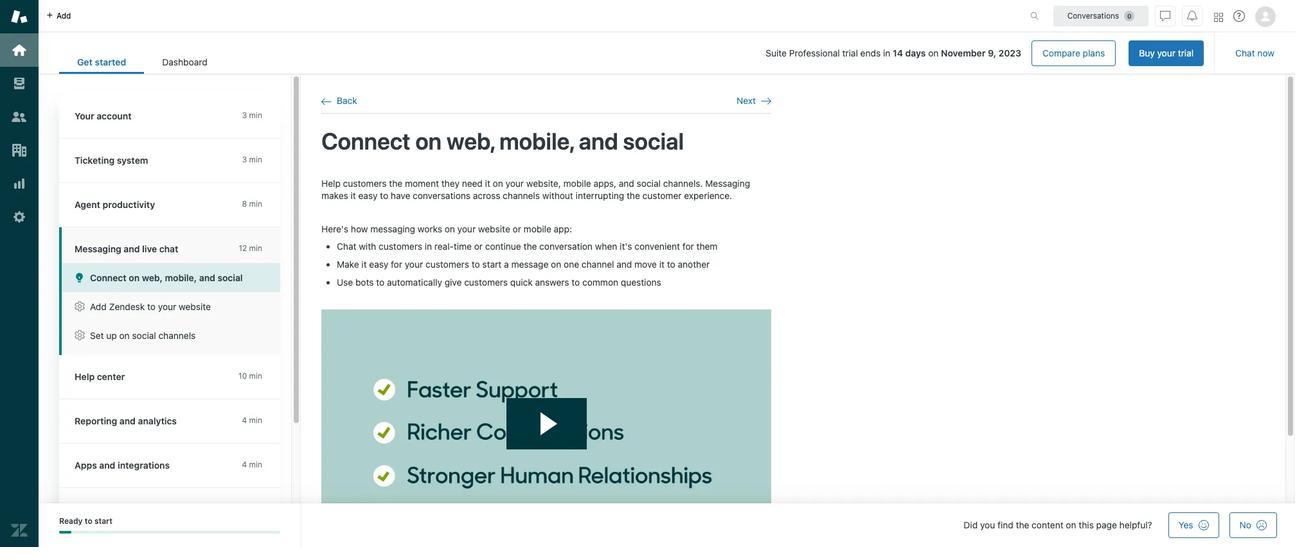 Task type: describe. For each thing, give the bounding box(es) containing it.
conversation
[[539, 241, 593, 252]]

website inside region
[[478, 224, 510, 234]]

channels inside set up on social channels button
[[158, 330, 196, 341]]

it up the across
[[485, 178, 490, 189]]

when
[[595, 241, 617, 252]]

chat
[[159, 244, 178, 255]]

dashboard
[[162, 57, 207, 68]]

this
[[1079, 520, 1094, 531]]

social inside button
[[132, 330, 156, 341]]

zendesk image
[[11, 523, 28, 539]]

to down one
[[572, 277, 580, 288]]

ends
[[861, 48, 881, 58]]

real-
[[434, 241, 454, 252]]

your inside section
[[1157, 48, 1176, 58]]

they
[[441, 178, 460, 189]]

buy your trial button
[[1129, 40, 1204, 66]]

social inside button
[[218, 273, 243, 283]]

customers down the a
[[464, 277, 508, 288]]

it's
[[620, 241, 632, 252]]

notifications image
[[1187, 11, 1198, 21]]

add zendesk to your website button
[[62, 292, 280, 321]]

4 min for integrations
[[242, 460, 262, 470]]

and inside heading
[[124, 244, 140, 255]]

content
[[1032, 520, 1064, 531]]

tab list containing get started
[[59, 50, 225, 74]]

helpful?
[[1120, 520, 1152, 531]]

started
[[95, 57, 126, 68]]

your up time
[[457, 224, 476, 234]]

1 vertical spatial mobile
[[524, 224, 551, 234]]

to right bots
[[376, 277, 385, 288]]

1 vertical spatial for
[[391, 259, 402, 270]]

make
[[337, 259, 359, 270]]

questions
[[621, 277, 661, 288]]

conversations button
[[1054, 5, 1149, 26]]

customers down "real-"
[[426, 259, 469, 270]]

website inside button
[[179, 301, 211, 312]]

here's how messaging works on your website or mobile app:
[[321, 224, 572, 234]]

find
[[998, 520, 1014, 531]]

connect on web, mobile, and social inside button
[[90, 273, 243, 283]]

customers inside help customers the moment they need it on your website, mobile apps, and social channels. messaging makes it easy to have conversations across channels without interrupting the customer experience.
[[343, 178, 387, 189]]

the left customer
[[627, 190, 640, 201]]

0 vertical spatial start
[[482, 259, 502, 270]]

messaging
[[370, 224, 415, 234]]

on inside footer
[[1066, 520, 1076, 531]]

chat now
[[1236, 48, 1275, 58]]

views image
[[11, 75, 28, 92]]

3 for account
[[242, 111, 247, 120]]

on inside help customers the moment they need it on your website, mobile apps, and social channels. messaging makes it easy to have conversations across channels without interrupting the customer experience.
[[493, 178, 503, 189]]

your account
[[75, 111, 132, 121]]

in inside region
[[425, 241, 432, 252]]

the up message
[[524, 241, 537, 252]]

on inside section
[[928, 48, 939, 58]]

reporting and analytics
[[75, 416, 177, 427]]

buy
[[1139, 48, 1155, 58]]

automatically
[[387, 277, 442, 288]]

buy your trial
[[1139, 48, 1194, 58]]

system
[[117, 155, 148, 166]]

messaging inside heading
[[75, 244, 121, 255]]

productivity
[[103, 199, 155, 210]]

help center
[[75, 372, 125, 382]]

on inside button
[[119, 330, 130, 341]]

and left the analytics
[[119, 416, 136, 427]]

answers
[[535, 277, 569, 288]]

connect inside connect on web, mobile, and social button
[[90, 273, 127, 283]]

live
[[142, 244, 157, 255]]

chat for chat with customers in real-time or continue the conversation when it's convenient for them
[[337, 241, 356, 252]]

apps,
[[594, 178, 616, 189]]

another
[[678, 259, 710, 270]]

to left the another
[[667, 259, 675, 270]]

compare plans
[[1043, 48, 1105, 58]]

chat now button
[[1225, 40, 1285, 66]]

the up have
[[389, 178, 403, 189]]

mobile, inside content-title region
[[499, 127, 574, 155]]

channels inside help customers the moment they need it on your website, mobile apps, and social channels. messaging makes it easy to have conversations across channels without interrupting the customer experience.
[[503, 190, 540, 201]]

you
[[980, 520, 995, 531]]

no
[[1240, 520, 1252, 531]]

message
[[511, 259, 549, 270]]

no button
[[1229, 513, 1277, 539]]

connect on web, mobile, and social button
[[62, 264, 280, 292]]

3 min for ticketing system
[[242, 155, 262, 165]]

get
[[77, 57, 93, 68]]

get help image
[[1234, 10, 1245, 22]]

section containing suite professional trial ends in
[[236, 40, 1204, 66]]

analytics
[[138, 416, 177, 427]]

region containing help customers the moment they need it on your website, mobile apps, and social channels. messaging makes it easy to have conversations across channels without interrupting the customer experience.
[[321, 177, 771, 548]]

customers image
[[11, 109, 28, 125]]

days
[[905, 48, 926, 58]]

quick
[[510, 277, 533, 288]]

content-title region
[[321, 127, 771, 157]]

yes
[[1179, 520, 1193, 531]]

connect inside content-title region
[[321, 127, 411, 155]]

conversations
[[413, 190, 471, 201]]

next button
[[737, 95, 771, 107]]

4 min for analytics
[[242, 416, 262, 426]]

your up set up on social channels button
[[158, 301, 176, 312]]

professional
[[789, 48, 840, 58]]

works
[[418, 224, 442, 234]]

social inside help customers the moment they need it on your website, mobile apps, and social channels. messaging makes it easy to have conversations across channels without interrupting the customer experience.
[[637, 178, 661, 189]]

on inside button
[[129, 273, 140, 283]]

agent
[[75, 199, 100, 210]]

integrations
[[118, 460, 170, 471]]

help for help customers the moment they need it on your website, mobile apps, and social channels. messaging makes it easy to have conversations across channels without interrupting the customer experience.
[[321, 178, 341, 189]]

min for apps and integrations
[[249, 460, 262, 470]]

time
[[454, 241, 472, 252]]

14
[[893, 48, 903, 58]]

reporting image
[[11, 175, 28, 192]]

now
[[1258, 48, 1275, 58]]

in inside section
[[883, 48, 890, 58]]

your up automatically
[[405, 259, 423, 270]]

mobile inside help customers the moment they need it on your website, mobile apps, and social channels. messaging makes it easy to have conversations across channels without interrupting the customer experience.
[[563, 178, 591, 189]]

admin image
[[11, 209, 28, 226]]

min for help center
[[249, 372, 262, 381]]

ticketing
[[75, 155, 115, 166]]

conversations
[[1067, 11, 1119, 20]]

use
[[337, 277, 353, 288]]

set up on social channels button
[[62, 321, 280, 350]]

mobile, inside button
[[165, 273, 197, 283]]

8 min
[[242, 199, 262, 209]]

3 for system
[[242, 155, 247, 165]]

messaging inside help customers the moment they need it on your website, mobile apps, and social channels. messaging makes it easy to have conversations across channels without interrupting the customer experience.
[[705, 178, 750, 189]]

add
[[90, 301, 107, 312]]

web, inside content-title region
[[447, 127, 495, 155]]

0 horizontal spatial start
[[94, 517, 112, 526]]

zendesk
[[109, 301, 145, 312]]

zendesk support image
[[11, 8, 28, 25]]

3 min for your account
[[242, 111, 262, 120]]

one
[[564, 259, 579, 270]]

min for reporting and analytics
[[249, 416, 262, 426]]

plans
[[1083, 48, 1105, 58]]

your inside help customers the moment they need it on your website, mobile apps, and social channels. messaging makes it easy to have conversations across channels without interrupting the customer experience.
[[506, 178, 524, 189]]

button displays agent's chat status as invisible. image
[[1160, 11, 1171, 21]]

progress-bar progress bar
[[59, 532, 280, 534]]



Task type: locate. For each thing, give the bounding box(es) containing it.
0 vertical spatial mobile
[[563, 178, 591, 189]]

help up makes
[[321, 178, 341, 189]]

0 vertical spatial 4 min
[[242, 416, 262, 426]]

1 horizontal spatial connect on web, mobile, and social
[[321, 127, 684, 155]]

mobile up chat with customers in real-time or continue the conversation when it's convenient for them
[[524, 224, 551, 234]]

social down "add zendesk to your website"
[[132, 330, 156, 341]]

1 vertical spatial 3
[[242, 155, 247, 165]]

chat with customers in real-time or continue the conversation when it's convenient for them
[[337, 241, 718, 252]]

next
[[737, 95, 756, 106]]

on up 'zendesk' at the left
[[129, 273, 140, 283]]

1 horizontal spatial channels
[[503, 190, 540, 201]]

to right 'zendesk' at the left
[[147, 301, 156, 312]]

1 vertical spatial 3 min
[[242, 155, 262, 165]]

tab list
[[59, 50, 225, 74]]

apps
[[75, 460, 97, 471]]

0 horizontal spatial web,
[[142, 273, 163, 283]]

min for agent productivity
[[249, 199, 262, 209]]

1 horizontal spatial mobile,
[[499, 127, 574, 155]]

or
[[513, 224, 521, 234], [474, 241, 483, 252]]

min inside messaging and live chat heading
[[249, 244, 262, 253]]

back
[[337, 95, 357, 106]]

0 vertical spatial chat
[[1236, 48, 1255, 58]]

zendesk products image
[[1214, 13, 1223, 22]]

a
[[504, 259, 509, 270]]

0 vertical spatial 3 min
[[242, 111, 262, 120]]

0 horizontal spatial or
[[474, 241, 483, 252]]

with
[[359, 241, 376, 252]]

2 min from the top
[[249, 155, 262, 165]]

organizations image
[[11, 142, 28, 159]]

1 vertical spatial channels
[[158, 330, 196, 341]]

1 vertical spatial chat
[[337, 241, 356, 252]]

1 horizontal spatial help
[[321, 178, 341, 189]]

and inside content-title region
[[579, 127, 618, 155]]

4 min
[[242, 416, 262, 426], [242, 460, 262, 470]]

on
[[928, 48, 939, 58], [415, 127, 442, 155], [493, 178, 503, 189], [445, 224, 455, 234], [551, 259, 561, 270], [129, 273, 140, 283], [119, 330, 130, 341], [1066, 520, 1076, 531]]

help
[[321, 178, 341, 189], [75, 372, 95, 382]]

0 vertical spatial easy
[[358, 190, 378, 201]]

or right time
[[474, 241, 483, 252]]

trial for professional
[[842, 48, 858, 58]]

set up on social channels
[[90, 330, 196, 341]]

compare plans button
[[1032, 40, 1116, 66]]

customers down messaging
[[379, 241, 422, 252]]

across
[[473, 190, 500, 201]]

0 horizontal spatial website
[[179, 301, 211, 312]]

and up add zendesk to your website button
[[199, 273, 215, 283]]

0 vertical spatial channels
[[503, 190, 540, 201]]

to inside help customers the moment they need it on your website, mobile apps, and social channels. messaging makes it easy to have conversations across channels without interrupting the customer experience.
[[380, 190, 388, 201]]

0 horizontal spatial help
[[75, 372, 95, 382]]

web, up "add zendesk to your website"
[[142, 273, 163, 283]]

it right makes
[[351, 190, 356, 201]]

and inside help customers the moment they need it on your website, mobile apps, and social channels. messaging makes it easy to have conversations across channels without interrupting the customer experience.
[[619, 178, 634, 189]]

main element
[[0, 0, 39, 548]]

connect on web, mobile, and social up need at the top of page
[[321, 127, 684, 155]]

2 3 min from the top
[[242, 155, 262, 165]]

1 vertical spatial connect
[[90, 273, 127, 283]]

2 4 min from the top
[[242, 460, 262, 470]]

4 for apps and integrations
[[242, 460, 247, 470]]

0 vertical spatial connect
[[321, 127, 411, 155]]

messaging
[[705, 178, 750, 189], [75, 244, 121, 255]]

and down it's
[[617, 259, 632, 270]]

chat for chat now
[[1236, 48, 1255, 58]]

back button
[[321, 95, 357, 107]]

on right days
[[928, 48, 939, 58]]

to left have
[[380, 190, 388, 201]]

on up moment
[[415, 127, 442, 155]]

add button
[[39, 0, 79, 31]]

0 vertical spatial help
[[321, 178, 341, 189]]

0 horizontal spatial connect
[[90, 273, 127, 283]]

min for messaging and live chat
[[249, 244, 262, 253]]

help customers the moment they need it on your website, mobile apps, and social channels. messaging makes it easy to have conversations across channels without interrupting the customer experience.
[[321, 178, 750, 201]]

in left 14
[[883, 48, 890, 58]]

connect up add
[[90, 273, 127, 283]]

10
[[239, 372, 247, 381]]

1 horizontal spatial connect
[[321, 127, 411, 155]]

1 vertical spatial or
[[474, 241, 483, 252]]

1 horizontal spatial in
[[883, 48, 890, 58]]

did you find the content on this page helpful?
[[964, 520, 1152, 531]]

1 vertical spatial web,
[[142, 273, 163, 283]]

social inside content-title region
[[623, 127, 684, 155]]

or up chat with customers in real-time or continue the conversation when it's convenient for them
[[513, 224, 521, 234]]

4 min from the top
[[249, 244, 262, 253]]

connect
[[321, 127, 411, 155], [90, 273, 127, 283]]

3
[[242, 111, 247, 120], [242, 155, 247, 165]]

social up customer
[[637, 178, 661, 189]]

your left website,
[[506, 178, 524, 189]]

footer
[[39, 504, 1295, 548]]

to
[[380, 190, 388, 201], [472, 259, 480, 270], [667, 259, 675, 270], [376, 277, 385, 288], [572, 277, 580, 288], [147, 301, 156, 312], [85, 517, 92, 526]]

use bots to automatically give customers quick answers to common questions
[[337, 277, 661, 288]]

channels down add zendesk to your website button
[[158, 330, 196, 341]]

suite
[[766, 48, 787, 58]]

yes button
[[1168, 513, 1219, 539]]

0 vertical spatial connect on web, mobile, and social
[[321, 127, 684, 155]]

4 for reporting and analytics
[[242, 416, 247, 426]]

12
[[239, 244, 247, 253]]

ready to start
[[59, 517, 112, 526]]

center
[[97, 372, 125, 382]]

8
[[242, 199, 247, 209]]

chat inside button
[[1236, 48, 1255, 58]]

2 3 from the top
[[242, 155, 247, 165]]

your right buy
[[1157, 48, 1176, 58]]

trial
[[842, 48, 858, 58], [1178, 48, 1194, 58]]

and inside button
[[199, 273, 215, 283]]

common
[[582, 277, 618, 288]]

social down 12
[[218, 273, 243, 283]]

suite professional trial ends in 14 days on november 9, 2023
[[766, 48, 1021, 58]]

on up the across
[[493, 178, 503, 189]]

website up the continue
[[478, 224, 510, 234]]

channels
[[503, 190, 540, 201], [158, 330, 196, 341]]

0 vertical spatial website
[[478, 224, 510, 234]]

0 horizontal spatial trial
[[842, 48, 858, 58]]

mobile up without
[[563, 178, 591, 189]]

and right apps,
[[619, 178, 634, 189]]

customers up makes
[[343, 178, 387, 189]]

1 horizontal spatial trial
[[1178, 48, 1194, 58]]

easy
[[358, 190, 378, 201], [369, 259, 388, 270]]

reporting
[[75, 416, 117, 427]]

trial inside button
[[1178, 48, 1194, 58]]

mobile, up add zendesk to your website button
[[165, 273, 197, 283]]

trial down 'notifications' icon
[[1178, 48, 1194, 58]]

0 vertical spatial web,
[[447, 127, 495, 155]]

chat left the now
[[1236, 48, 1255, 58]]

1 trial from the left
[[842, 48, 858, 58]]

web,
[[447, 127, 495, 155], [142, 273, 163, 283]]

how
[[351, 224, 368, 234]]

chat
[[1236, 48, 1255, 58], [337, 241, 356, 252]]

progress bar image
[[59, 532, 71, 534]]

1 vertical spatial messaging
[[75, 244, 121, 255]]

web, up need at the top of page
[[447, 127, 495, 155]]

1 horizontal spatial or
[[513, 224, 521, 234]]

add
[[57, 11, 71, 20]]

app:
[[554, 224, 572, 234]]

on left the this
[[1066, 520, 1076, 531]]

have
[[391, 190, 410, 201]]

0 horizontal spatial messaging
[[75, 244, 121, 255]]

7 min from the top
[[249, 460, 262, 470]]

for up automatically
[[391, 259, 402, 270]]

9,
[[988, 48, 996, 58]]

1 vertical spatial 4
[[242, 460, 247, 470]]

in left "real-"
[[425, 241, 432, 252]]

0 vertical spatial 4
[[242, 416, 247, 426]]

1 horizontal spatial for
[[683, 241, 694, 252]]

channels down website,
[[503, 190, 540, 201]]

messaging and live chat heading
[[59, 228, 280, 264]]

web, inside button
[[142, 273, 163, 283]]

and
[[579, 127, 618, 155], [619, 178, 634, 189], [124, 244, 140, 255], [617, 259, 632, 270], [199, 273, 215, 283], [119, 416, 136, 427], [99, 460, 115, 471]]

set
[[90, 330, 104, 341]]

min for ticketing system
[[249, 155, 262, 165]]

channel
[[582, 259, 614, 270]]

easy inside help customers the moment they need it on your website, mobile apps, and social channels. messaging makes it easy to have conversations across channels without interrupting the customer experience.
[[358, 190, 378, 201]]

dashboard tab
[[144, 50, 225, 74]]

1 vertical spatial 4 min
[[242, 460, 262, 470]]

it right move
[[659, 259, 665, 270]]

here's
[[321, 224, 348, 234]]

start left the a
[[482, 259, 502, 270]]

1 vertical spatial start
[[94, 517, 112, 526]]

for left them
[[683, 241, 694, 252]]

2 4 from the top
[[242, 460, 247, 470]]

november
[[941, 48, 986, 58]]

10 min
[[239, 372, 262, 381]]

customer
[[643, 190, 682, 201]]

trial for your
[[1178, 48, 1194, 58]]

November 9, 2023 text field
[[941, 48, 1021, 58]]

1 3 min from the top
[[242, 111, 262, 120]]

section
[[236, 40, 1204, 66]]

website,
[[526, 178, 561, 189]]

1 vertical spatial easy
[[369, 259, 388, 270]]

the inside footer
[[1016, 520, 1029, 531]]

0 horizontal spatial mobile
[[524, 224, 551, 234]]

the right find
[[1016, 520, 1029, 531]]

0 vertical spatial mobile,
[[499, 127, 574, 155]]

1 vertical spatial website
[[179, 301, 211, 312]]

help for help center
[[75, 372, 95, 382]]

makes
[[321, 190, 348, 201]]

add zendesk to your website
[[90, 301, 211, 312]]

connect on web, mobile, and social inside content-title region
[[321, 127, 684, 155]]

1 4 from the top
[[242, 416, 247, 426]]

experience.
[[684, 190, 732, 201]]

min
[[249, 111, 262, 120], [249, 155, 262, 165], [249, 199, 262, 209], [249, 244, 262, 253], [249, 372, 262, 381], [249, 416, 262, 426], [249, 460, 262, 470]]

0 vertical spatial 3
[[242, 111, 247, 120]]

2 trial from the left
[[1178, 48, 1194, 58]]

bots
[[355, 277, 374, 288]]

1 horizontal spatial website
[[478, 224, 510, 234]]

make it easy for your customers to start a message on one channel and move it to another
[[337, 259, 710, 270]]

0 horizontal spatial mobile,
[[165, 273, 197, 283]]

on right up
[[119, 330, 130, 341]]

and right apps on the bottom
[[99, 460, 115, 471]]

to inside button
[[147, 301, 156, 312]]

mobile, up website,
[[499, 127, 574, 155]]

footer containing did you find the content on this page helpful?
[[39, 504, 1295, 548]]

start right ready
[[94, 517, 112, 526]]

get started image
[[11, 42, 28, 58]]

convenient
[[635, 241, 680, 252]]

need
[[462, 178, 483, 189]]

messaging up experience.
[[705, 178, 750, 189]]

1 vertical spatial mobile,
[[165, 273, 197, 283]]

apps and integrations
[[75, 460, 170, 471]]

and up apps,
[[579, 127, 618, 155]]

move
[[635, 259, 657, 270]]

on up "real-"
[[445, 224, 455, 234]]

continue
[[485, 241, 521, 252]]

video thumbnail image
[[321, 310, 771, 548], [321, 310, 771, 548]]

connect down back
[[321, 127, 411, 155]]

to right ready
[[85, 517, 92, 526]]

0 vertical spatial messaging
[[705, 178, 750, 189]]

to down time
[[472, 259, 480, 270]]

website up set up on social channels button
[[179, 301, 211, 312]]

help left center
[[75, 372, 95, 382]]

video element
[[321, 310, 771, 548]]

agent productivity
[[75, 199, 155, 210]]

0 horizontal spatial channels
[[158, 330, 196, 341]]

1 horizontal spatial start
[[482, 259, 502, 270]]

connect on web, mobile, and social down chat
[[90, 273, 243, 283]]

1 horizontal spatial mobile
[[563, 178, 591, 189]]

did
[[964, 520, 978, 531]]

0 horizontal spatial chat
[[337, 241, 356, 252]]

and left "live"
[[124, 244, 140, 255]]

chat up make
[[337, 241, 356, 252]]

0 vertical spatial in
[[883, 48, 890, 58]]

1 horizontal spatial messaging
[[705, 178, 750, 189]]

0 horizontal spatial for
[[391, 259, 402, 270]]

1 vertical spatial help
[[75, 372, 95, 382]]

1 vertical spatial in
[[425, 241, 432, 252]]

them
[[697, 241, 718, 252]]

messaging down the agent
[[75, 244, 121, 255]]

region
[[321, 177, 771, 548]]

on left one
[[551, 259, 561, 270]]

the
[[389, 178, 403, 189], [627, 190, 640, 201], [524, 241, 537, 252], [1016, 520, 1029, 531]]

without
[[542, 190, 573, 201]]

0 vertical spatial for
[[683, 241, 694, 252]]

easy left have
[[358, 190, 378, 201]]

connect on web, mobile, and social
[[321, 127, 684, 155], [90, 273, 243, 283]]

1 vertical spatial connect on web, mobile, and social
[[90, 273, 243, 283]]

2023
[[999, 48, 1021, 58]]

easy down 'with'
[[369, 259, 388, 270]]

page
[[1096, 520, 1117, 531]]

12 min
[[239, 244, 262, 253]]

give
[[445, 277, 462, 288]]

1 4 min from the top
[[242, 416, 262, 426]]

chat inside region
[[337, 241, 356, 252]]

0 horizontal spatial connect on web, mobile, and social
[[90, 273, 243, 283]]

min for your account
[[249, 111, 262, 120]]

1 horizontal spatial chat
[[1236, 48, 1255, 58]]

messaging and live chat
[[75, 244, 178, 255]]

trial left ends
[[842, 48, 858, 58]]

social up channels.
[[623, 127, 684, 155]]

6 min from the top
[[249, 416, 262, 426]]

3 min from the top
[[249, 199, 262, 209]]

1 horizontal spatial web,
[[447, 127, 495, 155]]

1 3 from the top
[[242, 111, 247, 120]]

it right make
[[362, 259, 367, 270]]

0 horizontal spatial in
[[425, 241, 432, 252]]

0 vertical spatial or
[[513, 224, 521, 234]]

1 min from the top
[[249, 111, 262, 120]]

help inside help customers the moment they need it on your website, mobile apps, and social channels. messaging makes it easy to have conversations across channels without interrupting the customer experience.
[[321, 178, 341, 189]]

5 min from the top
[[249, 372, 262, 381]]



Task type: vqa. For each thing, say whether or not it's contained in the screenshot.
the November
yes



